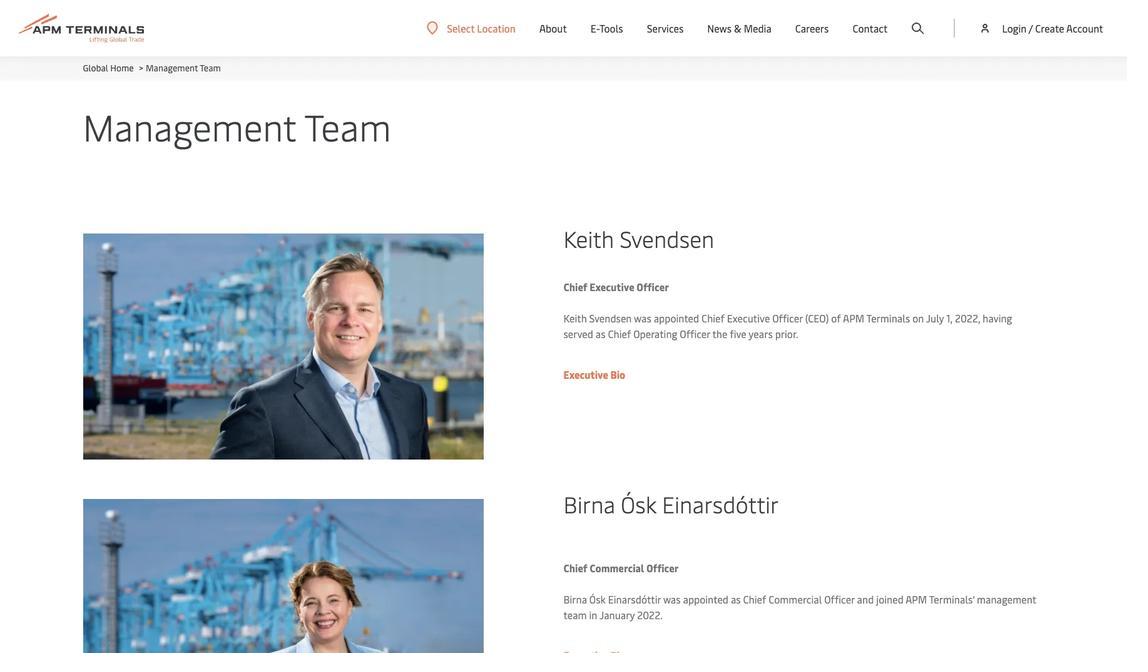 Task type: vqa. For each thing, say whether or not it's contained in the screenshot.
South
no



Task type: describe. For each thing, give the bounding box(es) containing it.
as inside the birna ósk einarsdóttir was appointed as chief commercial officer and joined apm terminals' management team in january 2022.
[[731, 592, 741, 606]]

chief inside the birna ósk einarsdóttir was appointed as chief commercial officer and joined apm terminals' management team in january 2022.
[[744, 592, 767, 606]]

served
[[564, 327, 594, 341]]

&
[[735, 21, 742, 35]]

apm inside the keith svendsen was appointed chief executive officer (ceo) of apm terminals on july 1, 2022, having served as chief operating officer the five years prior.
[[844, 311, 865, 325]]

appointed inside the keith svendsen was appointed chief executive officer (ceo) of apm terminals on july 1, 2022, having served as chief operating officer the five years prior.
[[654, 311, 700, 325]]

svendsen for keith svendsen
[[620, 223, 715, 254]]

services
[[647, 21, 684, 35]]

prior.
[[776, 327, 799, 341]]

terminals'
[[930, 592, 975, 606]]

news
[[708, 21, 732, 35]]

keith svendsen was appointed chief executive officer (ceo) of apm terminals on july 1, 2022, having served as chief operating officer the five years prior.
[[564, 311, 1013, 341]]

select
[[447, 21, 475, 35]]

1 vertical spatial team
[[304, 101, 391, 151]]

svendsen for keith svendsen was appointed chief executive officer (ceo) of apm terminals on july 1, 2022, having served as chief operating officer the five years prior.
[[590, 311, 632, 325]]

officer inside the birna ósk einarsdóttir was appointed as chief commercial officer and joined apm terminals' management team in january 2022.
[[825, 592, 855, 606]]

chief executive officer
[[564, 280, 669, 294]]

officer up operating at the bottom
[[637, 280, 669, 294]]

>
[[139, 62, 143, 74]]

management team
[[83, 101, 391, 151]]

on
[[913, 311, 925, 325]]

global home > management team
[[83, 62, 221, 74]]

executive bio
[[564, 368, 626, 381]]

2022,
[[956, 311, 981, 325]]

january
[[600, 608, 635, 622]]

bio
[[611, 368, 626, 381]]

chief commercial officer
[[564, 561, 679, 575]]

einarsdóttir for birna ósk einarsdóttir
[[663, 488, 779, 519]]

create
[[1036, 21, 1065, 35]]

e-tools
[[591, 21, 624, 35]]

officer left the
[[680, 327, 711, 341]]

einarsdóttir for birna ósk einarsdóttir was appointed as chief commercial officer and joined apm terminals' management team in january 2022.
[[609, 592, 661, 606]]

years
[[749, 327, 773, 341]]

0 horizontal spatial team
[[200, 62, 221, 74]]

1,
[[947, 311, 953, 325]]

0 vertical spatial executive
[[590, 280, 635, 294]]

birna for birna ósk einarsdóttir was appointed as chief commercial officer and joined apm terminals' management team in january 2022.
[[564, 592, 587, 606]]

2 vertical spatial executive
[[564, 368, 609, 381]]

officer up prior.
[[773, 311, 803, 325]]

ósk for birna ósk einarsdóttir was appointed as chief commercial officer and joined apm terminals' management team in january 2022.
[[590, 592, 606, 606]]

0 vertical spatial commercial
[[590, 561, 645, 575]]

e-
[[591, 21, 600, 35]]

in
[[590, 608, 598, 622]]

executive bio link
[[564, 368, 626, 381]]

the
[[713, 327, 728, 341]]

having
[[983, 311, 1013, 325]]

team
[[564, 608, 587, 622]]

careers
[[796, 21, 829, 35]]

location
[[477, 21, 516, 35]]

login / create account
[[1003, 21, 1104, 35]]

contact button
[[853, 0, 888, 56]]

terminals
[[867, 311, 911, 325]]



Task type: locate. For each thing, give the bounding box(es) containing it.
news & media
[[708, 21, 772, 35]]

login
[[1003, 21, 1027, 35]]

commercial inside the birna ósk einarsdóttir was appointed as chief commercial officer and joined apm terminals' management team in january 2022.
[[769, 592, 822, 606]]

birna for birna ósk einarsdóttir
[[564, 488, 616, 519]]

0 vertical spatial svendsen
[[620, 223, 715, 254]]

joined
[[877, 592, 904, 606]]

2 keith from the top
[[564, 311, 587, 325]]

contact
[[853, 21, 888, 35]]

1 vertical spatial birna
[[564, 592, 587, 606]]

1 vertical spatial commercial
[[769, 592, 822, 606]]

news & media button
[[708, 0, 772, 56]]

1 vertical spatial ósk
[[590, 592, 606, 606]]

0 horizontal spatial commercial
[[590, 561, 645, 575]]

1 vertical spatial executive
[[728, 311, 771, 325]]

executive
[[590, 280, 635, 294], [728, 311, 771, 325], [564, 368, 609, 381]]

and
[[858, 592, 875, 606]]

july
[[927, 311, 945, 325]]

0 horizontal spatial ósk
[[590, 592, 606, 606]]

1 vertical spatial management
[[83, 101, 296, 151]]

1 horizontal spatial ósk
[[621, 488, 657, 519]]

about button
[[540, 0, 567, 56]]

officer left and
[[825, 592, 855, 606]]

svendsen inside the keith svendsen was appointed chief executive officer (ceo) of apm terminals on july 1, 2022, having served as chief operating officer the five years prior.
[[590, 311, 632, 325]]

global home link
[[83, 62, 134, 74]]

0 vertical spatial keith
[[564, 223, 614, 254]]

media
[[744, 21, 772, 35]]

1 vertical spatial einarsdóttir
[[609, 592, 661, 606]]

0 horizontal spatial was
[[634, 311, 652, 325]]

1 horizontal spatial was
[[664, 592, 681, 606]]

executive down keith svendsen
[[590, 280, 635, 294]]

management
[[146, 62, 198, 74], [83, 101, 296, 151]]

1 horizontal spatial commercial
[[769, 592, 822, 606]]

einarsdóttir inside the birna ósk einarsdóttir was appointed as chief commercial officer and joined apm terminals' management team in january 2022.
[[609, 592, 661, 606]]

apm
[[844, 311, 865, 325], [906, 592, 928, 606]]

home
[[110, 62, 134, 74]]

birna
[[564, 488, 616, 519], [564, 592, 587, 606]]

five
[[730, 327, 747, 341]]

birna ósk einarsdóttir was appointed as chief commercial officer and joined apm terminals' management team in january 2022.
[[564, 592, 1037, 622]]

account
[[1067, 21, 1104, 35]]

0 horizontal spatial apm
[[844, 311, 865, 325]]

/
[[1029, 21, 1034, 35]]

executive left the bio
[[564, 368, 609, 381]]

keith
[[564, 223, 614, 254], [564, 311, 587, 325]]

1 horizontal spatial as
[[731, 592, 741, 606]]

1 vertical spatial as
[[731, 592, 741, 606]]

chief
[[564, 280, 588, 294], [702, 311, 725, 325], [608, 327, 631, 341], [564, 561, 588, 575], [744, 592, 767, 606]]

keith svendsen
[[564, 223, 715, 254]]

keith for keith svendsen was appointed chief executive officer (ceo) of apm terminals on july 1, 2022, having served as chief operating officer the five years prior.
[[564, 311, 587, 325]]

0 vertical spatial einarsdóttir
[[663, 488, 779, 519]]

of
[[832, 311, 842, 325]]

1 birna from the top
[[564, 488, 616, 519]]

keith up the served
[[564, 311, 587, 325]]

svendsen
[[620, 223, 715, 254], [590, 311, 632, 325]]

management
[[978, 592, 1037, 606]]

0 vertical spatial as
[[596, 327, 606, 341]]

1 vertical spatial was
[[664, 592, 681, 606]]

2 birna from the top
[[564, 592, 587, 606]]

1 vertical spatial svendsen
[[590, 311, 632, 325]]

0 horizontal spatial einarsdóttir
[[609, 592, 661, 606]]

0 vertical spatial was
[[634, 311, 652, 325]]

0 vertical spatial ósk
[[621, 488, 657, 519]]

careers button
[[796, 0, 829, 56]]

select location button
[[427, 21, 516, 35]]

keith inside the keith svendsen was appointed chief executive officer (ceo) of apm terminals on july 1, 2022, having served as chief operating officer the five years prior.
[[564, 311, 587, 325]]

login / create account link
[[980, 0, 1104, 56]]

1 horizontal spatial apm
[[906, 592, 928, 606]]

1 keith from the top
[[564, 223, 614, 254]]

operating
[[634, 327, 678, 341]]

appointed inside the birna ósk einarsdóttir was appointed as chief commercial officer and joined apm terminals' management team in january 2022.
[[684, 592, 729, 606]]

team
[[200, 62, 221, 74], [304, 101, 391, 151]]

was inside the birna ósk einarsdóttir was appointed as chief commercial officer and joined apm terminals' management team in january 2022.
[[664, 592, 681, 606]]

as inside the keith svendsen was appointed chief executive officer (ceo) of apm terminals on july 1, 2022, having served as chief operating officer the five years prior.
[[596, 327, 606, 341]]

tools
[[600, 21, 624, 35]]

appointed
[[654, 311, 700, 325], [684, 592, 729, 606]]

as
[[596, 327, 606, 341], [731, 592, 741, 606]]

services button
[[647, 0, 684, 56]]

0 vertical spatial management
[[146, 62, 198, 74]]

einarsdóttir
[[663, 488, 779, 519], [609, 592, 661, 606]]

officer up 2022.
[[647, 561, 679, 575]]

executive up five
[[728, 311, 771, 325]]

(ceo)
[[806, 311, 829, 325]]

commercial
[[590, 561, 645, 575], [769, 592, 822, 606]]

apm right joined
[[906, 592, 928, 606]]

0 vertical spatial birna
[[564, 488, 616, 519]]

ósk
[[621, 488, 657, 519], [590, 592, 606, 606]]

ósk for birna ósk einarsdóttir
[[621, 488, 657, 519]]

birna inside the birna ósk einarsdóttir was appointed as chief commercial officer and joined apm terminals' management team in january 2022.
[[564, 592, 587, 606]]

0 vertical spatial appointed
[[654, 311, 700, 325]]

about
[[540, 21, 567, 35]]

keith up chief executive officer
[[564, 223, 614, 254]]

0 horizontal spatial as
[[596, 327, 606, 341]]

1 horizontal spatial team
[[304, 101, 391, 151]]

officer
[[637, 280, 669, 294], [773, 311, 803, 325], [680, 327, 711, 341], [647, 561, 679, 575], [825, 592, 855, 606]]

1 vertical spatial appointed
[[684, 592, 729, 606]]

executive inside the keith svendsen was appointed chief executive officer (ceo) of apm terminals on july 1, 2022, having served as chief operating officer the five years prior.
[[728, 311, 771, 325]]

2022.
[[638, 608, 663, 622]]

1 vertical spatial apm
[[906, 592, 928, 606]]

0 vertical spatial team
[[200, 62, 221, 74]]

0 vertical spatial apm
[[844, 311, 865, 325]]

1 horizontal spatial einarsdóttir
[[663, 488, 779, 519]]

1 vertical spatial keith
[[564, 311, 587, 325]]

e-tools button
[[591, 0, 624, 56]]

keith svendsen image
[[83, 234, 484, 459]]

was up operating at the bottom
[[634, 311, 652, 325]]

global
[[83, 62, 108, 74]]

was down chief commercial officer
[[664, 592, 681, 606]]

apm right of
[[844, 311, 865, 325]]

birna ósk einarsdóttir
[[564, 488, 779, 519]]

ósk inside the birna ósk einarsdóttir was appointed as chief commercial officer and joined apm terminals' management team in january 2022.
[[590, 592, 606, 606]]

was
[[634, 311, 652, 325], [664, 592, 681, 606]]

was inside the keith svendsen was appointed chief executive officer (ceo) of apm terminals on july 1, 2022, having served as chief operating officer the five years prior.
[[634, 311, 652, 325]]

keith for keith svendsen
[[564, 223, 614, 254]]

apm inside the birna ósk einarsdóttir was appointed as chief commercial officer and joined apm terminals' management team in january 2022.
[[906, 592, 928, 606]]

birna image
[[83, 499, 484, 653]]

select location
[[447, 21, 516, 35]]



